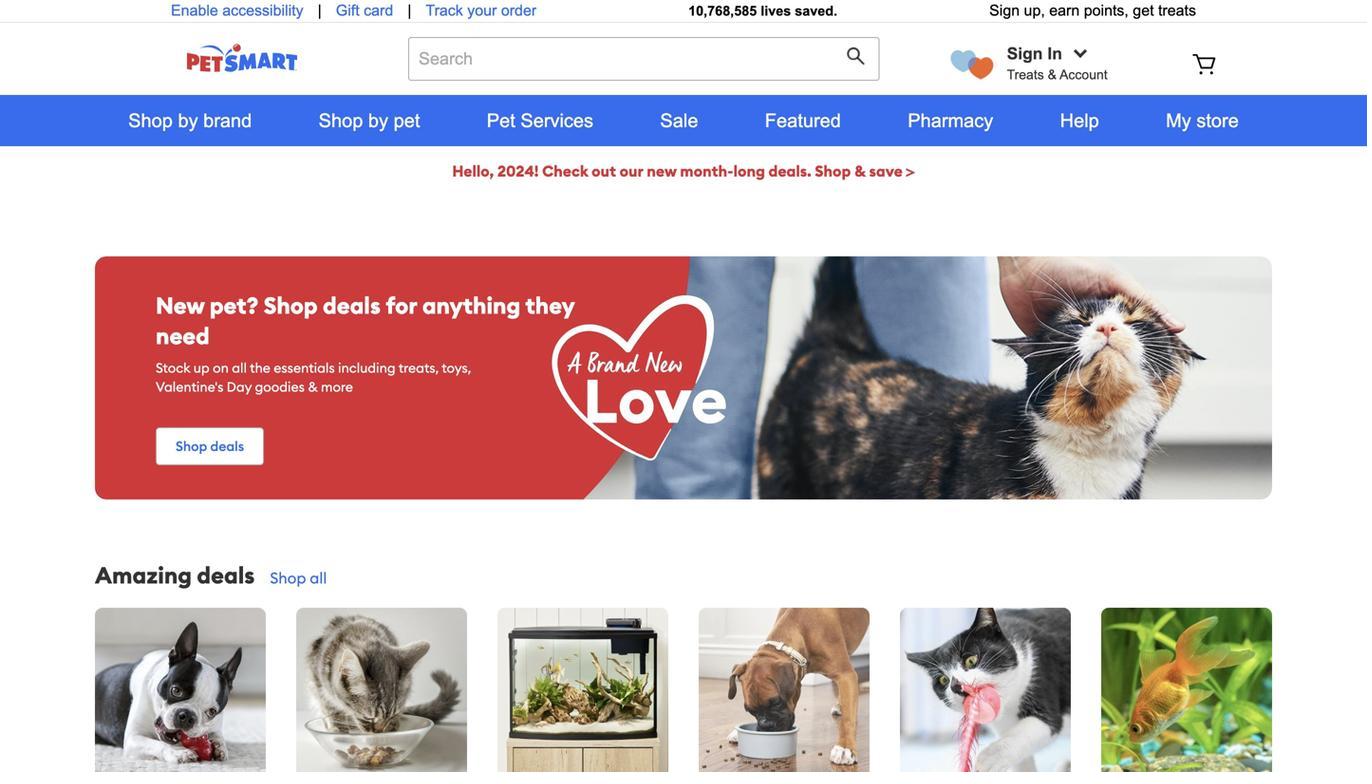 Task type: locate. For each thing, give the bounding box(es) containing it.
order
[[501, 2, 537, 19]]

0 horizontal spatial all
[[232, 359, 247, 377]]

1 horizontal spatial pet
[[487, 110, 515, 131]]

1 horizontal spatial all
[[310, 568, 327, 588]]

|
[[318, 2, 322, 19], [408, 2, 412, 19]]

& down essentials
[[308, 378, 318, 396]]

0 vertical spatial all
[[232, 359, 247, 377]]

by
[[178, 110, 198, 131], [368, 110, 388, 131]]

anything
[[422, 291, 521, 320]]

1 horizontal spatial by
[[368, 110, 388, 131]]

1 horizontal spatial |
[[408, 2, 412, 19]]

pharmacy link
[[875, 95, 1027, 146]]

1 vertical spatial all
[[310, 568, 327, 588]]

amazing deals
[[95, 561, 255, 590]]

2 by from the left
[[368, 110, 388, 131]]

shop by pet
[[319, 110, 420, 131]]

month-
[[680, 161, 734, 181]]

1 shop from the left
[[128, 110, 173, 131]]

earn
[[1050, 2, 1080, 19]]

deals
[[323, 291, 381, 320], [210, 438, 244, 455], [197, 561, 255, 590]]

in
[[1048, 44, 1063, 63]]

cat with feather toy image
[[900, 608, 1071, 772]]

shop for shop by pet
[[319, 110, 363, 131]]

my store link
[[1133, 95, 1273, 146]]

1 vertical spatial &
[[855, 161, 866, 181]]

all inside new pet? shop deals for anything they need stock up on all the essentials including treats, toys, valentine's day goodies & more
[[232, 359, 247, 377]]

store
[[1197, 110, 1239, 131]]

0 vertical spatial &
[[1048, 67, 1057, 82]]

our
[[620, 161, 643, 181]]

hello, 2024! check out our new month-long deals. shop & save > link
[[452, 161, 915, 181]]

| left gift
[[318, 2, 322, 19]]

points,
[[1084, 2, 1129, 19]]

amazing
[[95, 561, 192, 590]]

long
[[734, 161, 765, 181]]

shop deals button
[[156, 427, 264, 465]]

up
[[194, 359, 210, 377]]

hello,
[[452, 161, 494, 181]]

& down in
[[1048, 67, 1057, 82]]

by inside shop by brand link
[[178, 110, 198, 131]]

get
[[1133, 2, 1154, 19]]

the
[[250, 359, 271, 377]]

by inside shop by pet link
[[368, 110, 388, 131]]

check
[[542, 161, 588, 181]]

shop by brand link
[[95, 95, 285, 146]]

toys,
[[442, 359, 471, 377]]

10,768,585  lives saved. link
[[689, 3, 838, 19]]

deals left the shop all "link"
[[197, 561, 255, 590]]

& left save
[[855, 161, 866, 181]]

by for brand
[[178, 110, 198, 131]]

my store
[[1166, 110, 1239, 131]]

new
[[647, 161, 677, 181]]

sign
[[990, 2, 1020, 19]]

deals left for
[[323, 291, 381, 320]]

treats
[[1159, 2, 1197, 19]]

all
[[232, 359, 247, 377], [310, 568, 327, 588]]

pet
[[394, 110, 420, 131], [487, 110, 515, 131]]

cat eating from bowl image
[[296, 608, 467, 772]]

None submit
[[847, 47, 871, 70]]

shop
[[815, 161, 851, 181], [264, 291, 318, 320], [176, 438, 207, 455], [270, 568, 306, 588]]

more
[[321, 378, 353, 396]]

treats & account
[[1007, 67, 1108, 82]]

shop inside button
[[176, 438, 207, 455]]

dog eating from bowl image
[[699, 608, 870, 772]]

services
[[521, 110, 594, 131]]

help link
[[1027, 95, 1133, 146]]

0 horizontal spatial shop
[[128, 110, 173, 131]]

featured link
[[732, 95, 875, 146]]

shop all link
[[270, 568, 327, 588]]

shop
[[128, 110, 173, 131], [319, 110, 363, 131]]

goodies
[[255, 378, 305, 396]]

sign in
[[1007, 44, 1063, 63]]

new pet? shop deals for anything they need stock up on all the essentials including treats, toys, valentine's day goodies & more
[[156, 291, 575, 396]]

2 shop from the left
[[319, 110, 363, 131]]

2 vertical spatial deals
[[197, 561, 255, 590]]

None search field
[[408, 37, 880, 100]]

1 horizontal spatial shop
[[319, 110, 363, 131]]

card
[[364, 2, 393, 19]]

deals down day
[[210, 438, 244, 455]]

0 horizontal spatial pet
[[394, 110, 420, 131]]

| right the card
[[408, 2, 412, 19]]

brand
[[203, 110, 252, 131]]

>
[[906, 161, 915, 181]]

pet services link
[[454, 95, 627, 146]]

&
[[1048, 67, 1057, 82], [855, 161, 866, 181], [308, 378, 318, 396]]

shop by brand
[[128, 110, 252, 131]]

1 by from the left
[[178, 110, 198, 131]]

shop all
[[270, 568, 327, 588]]

gift
[[336, 2, 360, 19]]

need
[[156, 321, 210, 350]]

aquarium ensemble image
[[498, 608, 669, 772]]

0 horizontal spatial by
[[178, 110, 198, 131]]

sign
[[1007, 44, 1043, 63]]

deals inside button
[[210, 438, 244, 455]]

on
[[213, 359, 229, 377]]

pet services
[[487, 110, 594, 131]]

petsmart image
[[152, 44, 332, 72]]

2 vertical spatial &
[[308, 378, 318, 396]]

0 vertical spatial deals
[[323, 291, 381, 320]]

0 horizontal spatial |
[[318, 2, 322, 19]]

deals for shop deals
[[210, 438, 244, 455]]

1 vertical spatial deals
[[210, 438, 244, 455]]

0 horizontal spatial &
[[308, 378, 318, 396]]



Task type: describe. For each thing, give the bounding box(es) containing it.
new
[[156, 291, 205, 320]]

track your order
[[426, 2, 537, 19]]

essentials
[[274, 359, 335, 377]]

up,
[[1024, 2, 1045, 19]]

including
[[338, 359, 396, 377]]

treats,
[[399, 359, 439, 377]]

1 | from the left
[[318, 2, 322, 19]]

2 | from the left
[[408, 2, 412, 19]]

gift card
[[336, 2, 393, 19]]

day
[[227, 378, 252, 396]]

2024!
[[498, 161, 539, 181]]

1 pet from the left
[[394, 110, 420, 131]]

stock
[[156, 359, 190, 377]]

they
[[525, 291, 575, 320]]

search text field
[[408, 37, 880, 81]]

1 horizontal spatial &
[[855, 161, 866, 181]]

dog chewing on toy image
[[95, 608, 266, 772]]

save
[[869, 161, 903, 181]]

pet?
[[210, 291, 259, 320]]

10,768,585
[[689, 3, 757, 19]]

deals inside new pet? shop deals for anything they need stock up on all the essentials including treats, toys, valentine's day goodies & more
[[323, 291, 381, 320]]

out
[[592, 161, 616, 181]]

saved.
[[795, 3, 838, 19]]

shop for shop by brand
[[128, 110, 173, 131]]

enable accessibility link
[[171, 0, 304, 22]]

aquatic decor image
[[1102, 608, 1273, 772]]

10,768,585  lives saved.
[[689, 3, 838, 19]]

sale link
[[627, 95, 732, 146]]

2 horizontal spatial &
[[1048, 67, 1057, 82]]

deals for amazing deals
[[197, 561, 255, 590]]

treats
[[1007, 67, 1044, 82]]

your
[[467, 2, 497, 19]]

help
[[1060, 110, 1100, 131]]

shop deals
[[176, 438, 244, 455]]

accessibility
[[222, 2, 304, 19]]

deals.
[[769, 161, 812, 181]]

for
[[386, 291, 417, 320]]

featured
[[765, 110, 841, 131]]

a brand new love lockup and a cat getting their head rubbed image
[[95, 256, 1273, 500]]

shop inside new pet? shop deals for anything they need stock up on all the essentials including treats, toys, valentine's day goodies & more
[[264, 291, 318, 320]]

pharmacy
[[908, 110, 994, 131]]

account
[[1060, 67, 1108, 82]]

lives
[[761, 3, 791, 19]]

hello, 2024! check out our new month-long deals. shop & save >
[[452, 161, 915, 181]]

sale
[[660, 110, 698, 131]]

shop by pet link
[[285, 95, 454, 146]]

my
[[1166, 110, 1192, 131]]

enable accessibility
[[171, 2, 304, 19]]

sign up, earn points, get treats
[[990, 2, 1197, 19]]

2 pet from the left
[[487, 110, 515, 131]]

& inside new pet? shop deals for anything they need stock up on all the essentials including treats, toys, valentine's day goodies & more
[[308, 378, 318, 396]]

gift card link
[[336, 0, 393, 22]]

valentine's
[[156, 378, 224, 396]]

track your order link
[[426, 0, 537, 22]]

by for pet
[[368, 110, 388, 131]]

track
[[426, 2, 463, 19]]

loyalty icon image
[[951, 50, 994, 79]]

enable
[[171, 2, 218, 19]]



Task type: vqa. For each thing, say whether or not it's contained in the screenshot.
the rightmost &
yes



